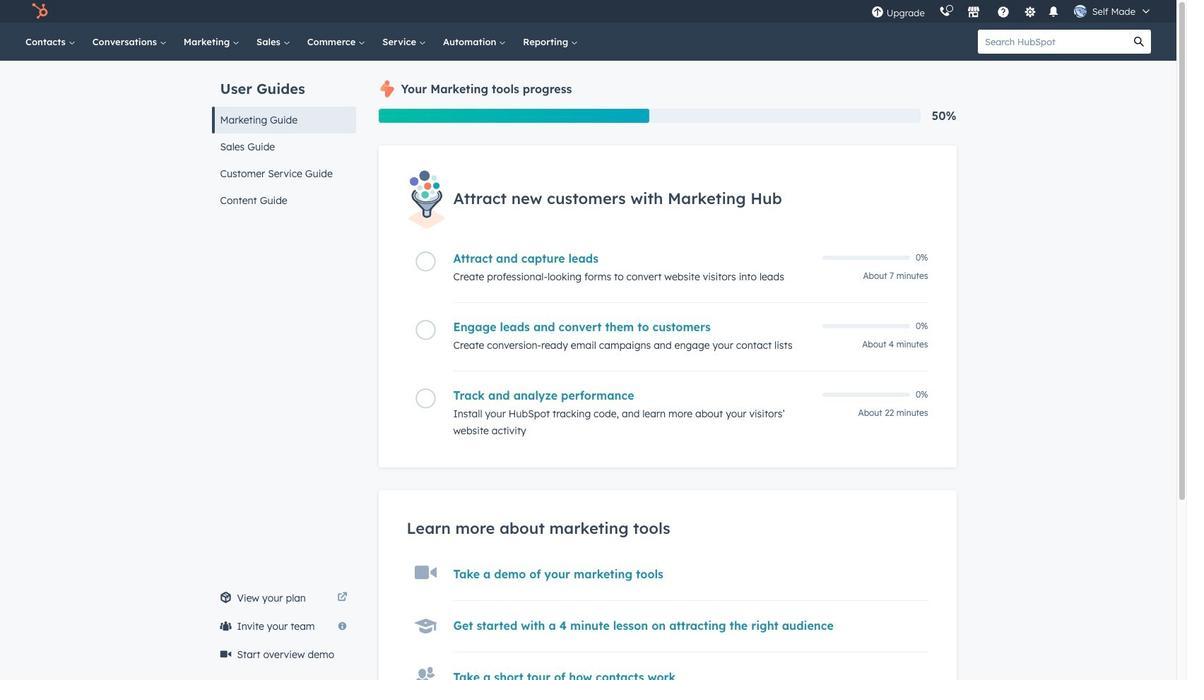 Task type: vqa. For each thing, say whether or not it's contained in the screenshot.
"Going"
no



Task type: describe. For each thing, give the bounding box(es) containing it.
2 link opens in a new window image from the top
[[338, 593, 348, 604]]

marketplaces image
[[968, 6, 980, 19]]

ruby anderson image
[[1075, 5, 1087, 18]]



Task type: locate. For each thing, give the bounding box(es) containing it.
progress bar
[[379, 109, 650, 123]]

1 link opens in a new window image from the top
[[338, 590, 348, 607]]

Search HubSpot search field
[[979, 30, 1128, 54]]

menu
[[865, 0, 1160, 23]]

link opens in a new window image
[[338, 590, 348, 607], [338, 593, 348, 604]]

user guides element
[[212, 61, 356, 214]]



